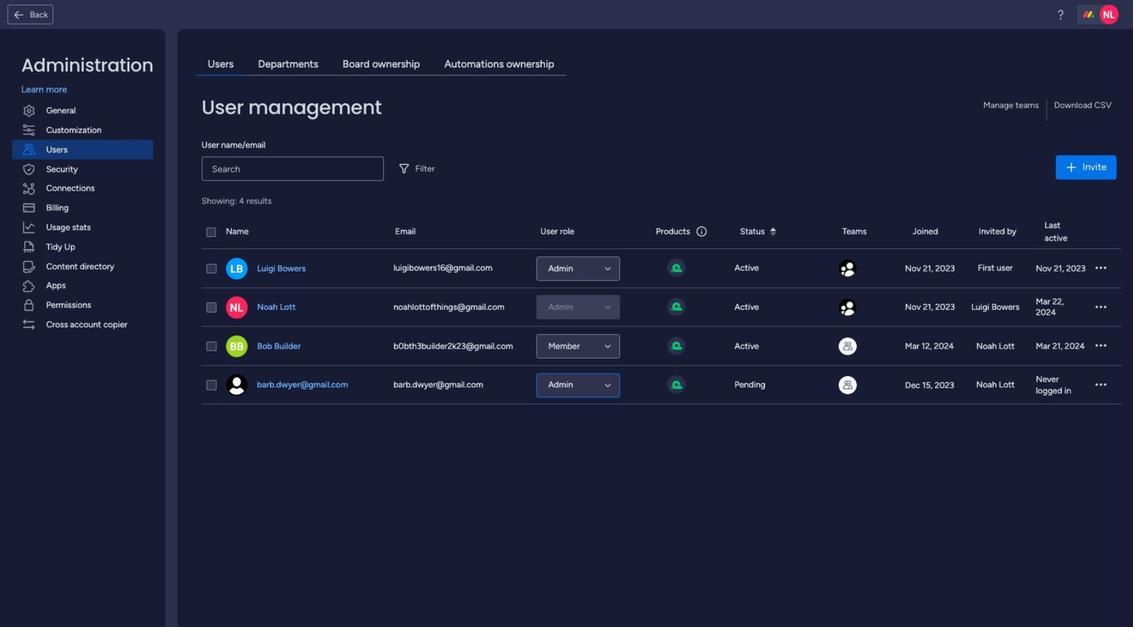 Task type: locate. For each thing, give the bounding box(es) containing it.
1 vertical spatial v2 ellipsis image
[[1096, 341, 1107, 352]]

1 v2 ellipsis image from the top
[[1096, 263, 1107, 275]]

0 vertical spatial v2 ellipsis image
[[1096, 263, 1107, 275]]

1 add or edit team image from the top
[[839, 260, 857, 278]]

v2 ellipsis image
[[1096, 263, 1107, 275], [1096, 341, 1107, 352], [1096, 380, 1107, 391]]

add or edit team image for 4th row
[[839, 338, 857, 356]]

row group
[[202, 249, 1122, 405]]

add or edit team image
[[839, 299, 857, 317], [839, 338, 857, 356]]

bob builder image
[[226, 336, 248, 358]]

0 vertical spatial add or edit team image
[[839, 299, 857, 317]]

add or edit team image for first row from the bottom of the page
[[839, 377, 857, 395]]

2 vertical spatial v2 ellipsis image
[[1096, 380, 1107, 391]]

0 vertical spatial add or edit team image
[[839, 260, 857, 278]]

1 add or edit team image from the top
[[839, 299, 857, 317]]

3 v2 ellipsis image from the top
[[1096, 380, 1107, 391]]

luigi bowers image
[[226, 258, 248, 280]]

row
[[202, 215, 1122, 249], [202, 249, 1122, 288], [202, 288, 1122, 327], [202, 327, 1122, 366], [202, 366, 1122, 405]]

add or edit team image
[[839, 260, 857, 278], [839, 377, 857, 395]]

Search text field
[[202, 157, 384, 181]]

1 vertical spatial add or edit team image
[[839, 338, 857, 356]]

5 row from the top
[[202, 366, 1122, 405]]

2 add or edit team image from the top
[[839, 377, 857, 395]]

1 vertical spatial add or edit team image
[[839, 377, 857, 395]]

2 v2 ellipsis image from the top
[[1096, 341, 1107, 352]]

v2 ellipsis image for first row from the bottom of the page
[[1096, 380, 1107, 391]]

grid
[[202, 215, 1122, 615]]

back to workspace image
[[13, 8, 25, 21]]

2 add or edit team image from the top
[[839, 338, 857, 356]]



Task type: describe. For each thing, give the bounding box(es) containing it.
barb.dwyer@gmail.com image
[[226, 375, 248, 397]]

v2 ellipsis image for 4th row from the bottom
[[1096, 263, 1107, 275]]

4 row from the top
[[202, 327, 1122, 366]]

2 row from the top
[[202, 249, 1122, 288]]

add or edit team image for 3rd row from the bottom of the page
[[839, 299, 857, 317]]

help image
[[1055, 9, 1068, 21]]

3 row from the top
[[202, 288, 1122, 327]]

1 row from the top
[[202, 215, 1122, 249]]

add or edit team image for 4th row from the bottom
[[839, 260, 857, 278]]

noah lott image
[[226, 297, 248, 319]]

v2 ellipsis image for 4th row
[[1096, 341, 1107, 352]]

noah lott image
[[1100, 5, 1120, 24]]

v2 ellipsis image
[[1096, 302, 1107, 314]]



Task type: vqa. For each thing, say whether or not it's contained in the screenshot.
Learn
no



